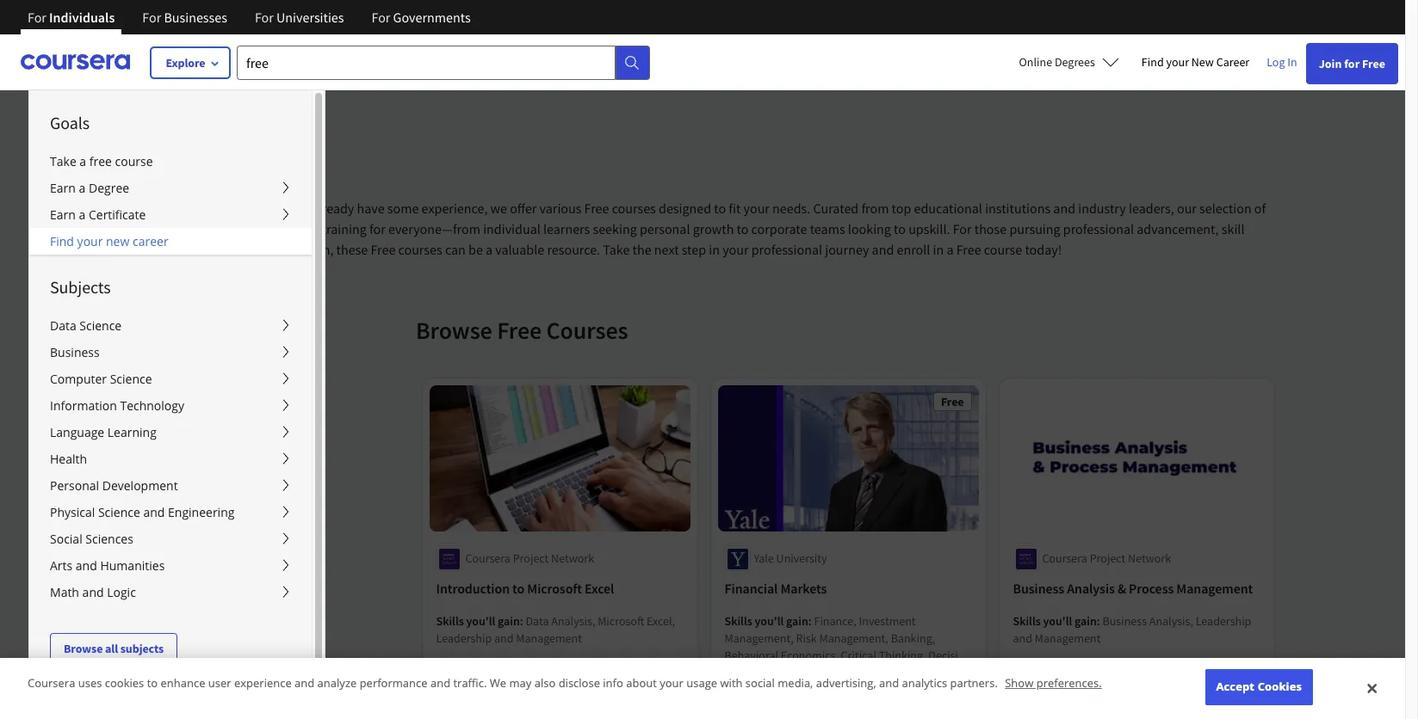 Task type: vqa. For each thing, say whether or not it's contained in the screenshot.
'Data Analysis, Microsoft Excel, Leadership and Management'
yes



Task type: locate. For each thing, give the bounding box(es) containing it.
0 vertical spatial show
[[124, 553, 156, 570]]

0 horizontal spatial course
[[115, 153, 153, 170]]

fit
[[729, 200, 741, 217]]

financial up 4.8 (26k reviews)
[[767, 666, 813, 681]]

0 horizontal spatial courses
[[140, 220, 184, 238]]

and left 4.6
[[430, 676, 450, 692]]

in right "step"
[[709, 241, 720, 258]]

0 horizontal spatial computer
[[50, 371, 107, 387]]

2 vertical spatial courses
[[398, 241, 442, 258]]

management down regulations at the bottom
[[725, 700, 791, 716]]

· down (2.3k at the right of page
[[1061, 704, 1064, 719]]

coursera left uses
[[28, 676, 75, 692]]

data inside popup button
[[50, 318, 76, 334]]

business inside "business analysis, leadership and management"
[[1103, 614, 1147, 630]]

reviews) right (26k
[[786, 683, 828, 699]]

analysis, inside data analysis, microsoft excel, leadership and management
[[552, 614, 596, 630]]

behavioral
[[725, 649, 779, 664]]

for down have
[[369, 220, 386, 238]]

business
[[50, 344, 100, 361], [155, 473, 206, 490], [1013, 581, 1065, 598], [1103, 614, 1147, 630]]

financial
[[725, 581, 778, 598], [767, 666, 813, 681]]

take
[[50, 153, 76, 170], [603, 241, 630, 258]]

to right aims
[[217, 220, 229, 238]]

coursera for introduction
[[466, 551, 511, 567]]

coursera project network up &
[[1043, 551, 1172, 567]]

0 horizontal spatial ·
[[1061, 704, 1064, 719]]

science for data science popup button
[[80, 318, 122, 334]]

for down educational
[[953, 220, 972, 238]]

skills you'll gain : down analysis
[[1013, 614, 1103, 630]]

2 horizontal spatial gain
[[1075, 614, 1097, 630]]

analysis, inside "business analysis, leadership and management"
[[1150, 614, 1194, 630]]

0 vertical spatial microsoft
[[528, 581, 582, 598]]

1 vertical spatial find
[[50, 233, 74, 250]]

reviews) for to
[[500, 683, 542, 699]]

career
[[133, 233, 168, 250], [265, 241, 301, 258]]

regulations
[[725, 683, 784, 699]]

management up the also
[[516, 632, 582, 647]]

by
[[166, 316, 184, 338]]

management,
[[725, 632, 794, 647], [820, 632, 889, 647]]

earn inside popup button
[[50, 180, 76, 196]]

microsoft up data analysis, microsoft excel, leadership and management
[[528, 581, 582, 598]]

2 network from the left
[[1128, 551, 1172, 567]]

and up pursuing
[[1053, 200, 1075, 217]]

a inside earn a certificate popup button
[[79, 207, 86, 223]]

1 : from the left
[[520, 614, 524, 630]]

science inside popup button
[[80, 318, 122, 334]]

business down data science
[[50, 344, 100, 361]]

leadership down the innovation,
[[874, 683, 930, 699]]

computer science inside dropdown button
[[50, 371, 152, 387]]

2 horizontal spatial skills you'll gain :
[[1013, 614, 1103, 630]]

online left degrees
[[1019, 54, 1052, 70]]

2 gain from the left
[[787, 614, 809, 630]]

earn down "earn a degree"
[[50, 207, 76, 223]]

subject group
[[124, 417, 406, 544]]

your left new
[[1166, 54, 1189, 70]]

coursera project network up 'introduction to microsoft excel'
[[466, 551, 595, 567]]

1 vertical spatial take
[[603, 241, 630, 258]]

(2.3k
[[1050, 683, 1075, 699]]

0 horizontal spatial management,
[[725, 632, 794, 647]]

1 horizontal spatial data
[[526, 614, 549, 630]]

career down earn a certificate popup button
[[133, 233, 168, 250]]

1 horizontal spatial management,
[[820, 632, 889, 647]]

skills up behavioral on the bottom of the page
[[725, 614, 753, 630]]

3 skills you'll gain : from the left
[[1013, 614, 1103, 630]]

1 vertical spatial course
[[984, 241, 1022, 258]]

just
[[203, 200, 224, 217]]

earn up the earn a certificate
[[50, 180, 76, 196]]

reviews) up "guided"
[[1077, 683, 1119, 699]]

3 you'll from the left
[[1044, 614, 1073, 630]]

coursera up analysis
[[1043, 551, 1088, 567]]

development
[[102, 478, 178, 494]]

management inside "business analysis, leadership and management"
[[1035, 632, 1101, 647]]

new down certificate
[[106, 233, 129, 250]]

log in
[[1267, 54, 1297, 70]]

1 horizontal spatial analysis,
[[815, 666, 859, 681]]

log in link
[[1258, 52, 1306, 72]]

a right be
[[486, 241, 493, 258]]

None search field
[[237, 45, 650, 80]]

course inside "link"
[[115, 153, 153, 170]]

new down the "provide"
[[238, 241, 262, 258]]

certificate
[[89, 207, 146, 223]]

reviews) right (3.7k on the left bottom of page
[[500, 683, 542, 699]]

for universities
[[255, 9, 344, 26]]

online degrees
[[1019, 54, 1095, 70]]

to right cookies
[[147, 676, 158, 692]]

or right out
[[296, 200, 309, 217]]

skill
[[1222, 220, 1245, 238]]

physical
[[50, 505, 95, 521]]

1 vertical spatial show
[[1005, 676, 1034, 692]]

1 horizontal spatial coursera
[[466, 551, 511, 567]]

data down subjects
[[50, 318, 76, 334]]

skills down introduction at the left
[[437, 614, 464, 630]]

0 vertical spatial accounting
[[155, 655, 219, 672]]

yale university
[[754, 551, 828, 567]]

3 : from the left
[[1097, 614, 1101, 630]]

1 horizontal spatial for
[[1344, 56, 1360, 71]]

1 vertical spatial microsoft
[[598, 614, 645, 630]]

for for governments
[[372, 9, 390, 26]]

online up just
[[193, 161, 241, 183]]

computer inside subject group
[[155, 499, 213, 516]]

1 vertical spatial computer
[[155, 499, 213, 516]]

3 gain from the left
[[1075, 614, 1097, 630]]

2 horizontal spatial reviews)
[[1077, 683, 1119, 699]]

0 horizontal spatial skills you'll gain :
[[437, 614, 526, 630]]

management up preferences.
[[1035, 632, 1101, 647]]

university
[[777, 551, 828, 567]]

0 vertical spatial financial
[[725, 581, 778, 598]]

0 vertical spatial for
[[1344, 56, 1360, 71]]

0 vertical spatial or
[[296, 200, 309, 217]]

courses down everyone—from
[[398, 241, 442, 258]]

: for to
[[520, 614, 524, 630]]

microsoft down excel
[[598, 614, 645, 630]]

online
[[1019, 54, 1052, 70], [193, 161, 241, 183]]

gain for to
[[498, 614, 520, 630]]

2 horizontal spatial leadership
[[1196, 614, 1252, 630]]

financial down yale
[[725, 581, 778, 598]]

educational
[[914, 200, 982, 217]]

financial markets
[[725, 581, 827, 598]]

1 horizontal spatial computer
[[155, 499, 213, 516]]

1 vertical spatial online
[[193, 161, 241, 183]]

management inside data analysis, microsoft excel, leadership and management
[[516, 632, 582, 647]]

0 horizontal spatial coursera project network
[[466, 551, 595, 567]]

0 horizontal spatial :
[[520, 614, 524, 630]]

skills group
[[124, 599, 406, 720]]

humanities
[[100, 558, 165, 574]]

physical science and engineering button
[[29, 499, 312, 526]]

0 vertical spatial data
[[50, 318, 76, 334]]

data inside data analysis, microsoft excel, leadership and management
[[526, 614, 549, 630]]

0 horizontal spatial browse
[[64, 641, 103, 657]]

find for find your new career
[[50, 233, 74, 250]]

1 you'll from the left
[[467, 614, 496, 630]]

1 vertical spatial for
[[369, 220, 386, 238]]

1 horizontal spatial coursera project network
[[1043, 551, 1172, 567]]

1 vertical spatial or
[[183, 241, 195, 258]]

1 horizontal spatial gain
[[787, 614, 809, 630]]

1 horizontal spatial skills you'll gain :
[[725, 614, 815, 630]]

2 earn from the top
[[50, 207, 76, 223]]

you'll down analysis
[[1044, 614, 1073, 630]]

accounting down the account
[[155, 681, 219, 698]]

computer up social sciences popup button
[[155, 499, 213, 516]]

2 skills you'll gain : from the left
[[725, 614, 815, 630]]

a inside "take a free course" "link"
[[80, 153, 86, 170]]

for
[[28, 9, 46, 26], [142, 9, 161, 26], [255, 9, 274, 26], [372, 9, 390, 26], [953, 220, 972, 238]]

a left free
[[80, 153, 86, 170]]

1 coursera project network from the left
[[466, 551, 595, 567]]

social sciences button
[[29, 526, 312, 553]]

2 reviews) from the left
[[786, 683, 828, 699]]

1 vertical spatial computer science
[[155, 499, 260, 516]]

guided
[[1067, 704, 1103, 719]]

0 vertical spatial take
[[50, 153, 76, 170]]

&
[[1118, 581, 1127, 598]]

you'll for introduction
[[467, 614, 496, 630]]

browse left all
[[64, 641, 103, 657]]

information technology button
[[29, 393, 312, 419]]

coursera project network for to
[[466, 551, 595, 567]]

1 horizontal spatial career
[[265, 241, 301, 258]]

1 horizontal spatial professional
[[1063, 220, 1134, 238]]

take left free
[[50, 153, 76, 170]]

1 horizontal spatial take
[[603, 241, 630, 258]]

data science
[[50, 318, 122, 334]]

2 · from the left
[[1144, 704, 1147, 719]]

accounting up enhance
[[155, 655, 219, 672]]

1 vertical spatial data
[[526, 614, 549, 630]]

2 : from the left
[[809, 614, 812, 630]]

analysis, down process
[[1150, 614, 1194, 630]]

gain for analysis
[[1075, 614, 1097, 630]]

1 horizontal spatial :
[[809, 614, 812, 630]]

management inside the skills group
[[204, 629, 280, 647]]

0 vertical spatial computer science
[[50, 371, 152, 387]]

0 horizontal spatial find
[[50, 233, 74, 250]]

computer science up social sciences popup button
[[155, 499, 260, 516]]

a down "earn a degree"
[[79, 207, 86, 223]]

find for find your new career
[[1142, 54, 1164, 70]]

logic
[[107, 585, 136, 601]]

to left fit
[[714, 200, 726, 217]]

network up introduction to microsoft excel link
[[552, 551, 595, 567]]

2 accounting from the top
[[155, 681, 219, 698]]

0 vertical spatial computer
[[50, 371, 107, 387]]

skills up subjects
[[124, 601, 155, 618]]

course down those
[[984, 241, 1022, 258]]

explore button
[[151, 47, 230, 78]]

top
[[892, 200, 911, 217]]

join
[[1319, 56, 1342, 71]]

for right join
[[1344, 56, 1360, 71]]

0 vertical spatial courses
[[612, 200, 656, 217]]

data for analysis,
[[526, 614, 549, 630]]

project for to
[[513, 551, 549, 567]]

0 horizontal spatial career
[[133, 233, 168, 250]]

preferences.
[[1036, 676, 1102, 692]]

0 horizontal spatial professional
[[751, 241, 822, 258]]

1 horizontal spatial ·
[[1144, 704, 1147, 719]]

personal development
[[50, 478, 178, 494]]

analysis, down introduction to microsoft excel link
[[552, 614, 596, 630]]

coursera uses cookies to enhance user experience and analyze performance and traffic. we may also disclose info about your usage with social media, advertising, and analytics partners. show preferences.
[[28, 676, 1102, 692]]

and right arts
[[76, 558, 97, 574]]

browse inside browse all subjects button
[[64, 641, 103, 657]]

arts and humanities
[[50, 558, 165, 574]]

whether you're just starting out or already have some experience, we offer various free courses designed to fit your needs. curated from top educational institutions and industry leaders, our selection of free courses aims to provide quality training for everyone—from individual learners seeking personal growth to corporate teams looking to upskill. for those pursuing professional advancement, skill acquisition, or even a new career path, these free courses can be a valuable resource. take the next step in your professional journey and enroll in a free course today!
[[113, 200, 1266, 258]]

leadership
[[1196, 614, 1252, 630], [437, 632, 492, 647], [874, 683, 930, 699]]

0 horizontal spatial reviews)
[[500, 683, 542, 699]]

microsoft inside data analysis, microsoft excel, leadership and management
[[598, 614, 645, 630]]

join for free link
[[1306, 43, 1398, 84]]

1 horizontal spatial microsoft
[[598, 614, 645, 630]]

0 horizontal spatial data
[[50, 318, 76, 334]]

1 vertical spatial professional
[[751, 241, 822, 258]]

project left less
[[1105, 704, 1141, 719]]

2 management, from the left
[[820, 632, 889, 647]]

course
[[115, 153, 153, 170], [984, 241, 1022, 258]]

gain down analysis
[[1075, 614, 1097, 630]]

learning
[[107, 424, 157, 441]]

2 horizontal spatial :
[[1097, 614, 1101, 630]]

1 skills you'll gain : from the left
[[437, 614, 526, 630]]

your down the earn a certificate
[[77, 233, 103, 250]]

2 coursera project network from the left
[[1043, 551, 1172, 567]]

1 vertical spatial financial
[[767, 666, 813, 681]]

1 accounting from the top
[[155, 655, 219, 672]]

1 horizontal spatial network
[[1128, 551, 1172, 567]]

uses
[[78, 676, 102, 692]]

group
[[28, 90, 1133, 720]]

0 horizontal spatial analysis,
[[552, 614, 596, 630]]

0 vertical spatial online
[[1019, 54, 1052, 70]]

and up we
[[495, 632, 514, 647]]

for left governments
[[372, 9, 390, 26]]

management inside the finance, investment management, risk management, banking, behavioral economics, critical thinking, decision making, financial analysis, innovation, regulations and compliance, leadership and management
[[725, 700, 791, 716]]

compliance,
[[809, 683, 872, 699]]

courses up seeking
[[612, 200, 656, 217]]

leadership up accept
[[1196, 614, 1252, 630]]

hours
[[1210, 704, 1240, 719]]

1 horizontal spatial browse
[[416, 315, 492, 346]]

analysis, for excel
[[552, 614, 596, 630]]

everyone—from
[[388, 220, 480, 238]]

science up information technology
[[110, 371, 152, 387]]

professional down corporate
[[751, 241, 822, 258]]

1 horizontal spatial course
[[984, 241, 1022, 258]]

a left degree
[[79, 180, 86, 196]]

3 reviews) from the left
[[1077, 683, 1119, 699]]

1 vertical spatial leadership
[[437, 632, 492, 647]]

skills for financial markets
[[725, 614, 753, 630]]

1 horizontal spatial leadership
[[874, 683, 930, 699]]

2 horizontal spatial courses
[[612, 200, 656, 217]]

corporate
[[751, 220, 807, 238]]

in
[[1288, 54, 1297, 70]]

skills for business analysis & process management
[[1013, 614, 1041, 630]]

subjects
[[120, 641, 164, 657]]

filter by
[[124, 316, 184, 338]]

data
[[50, 318, 76, 334], [526, 614, 549, 630]]

financial inside financial markets link
[[725, 581, 778, 598]]

:
[[520, 614, 524, 630], [809, 614, 812, 630], [1097, 614, 1101, 630]]

math
[[50, 585, 79, 601]]

1 horizontal spatial new
[[238, 241, 262, 258]]

1 vertical spatial browse
[[64, 641, 103, 657]]

already
[[311, 200, 354, 217]]

2 horizontal spatial coursera
[[1043, 551, 1088, 567]]

skills up show preferences. link
[[1013, 614, 1041, 630]]

1 vertical spatial earn
[[50, 207, 76, 223]]

1 network from the left
[[552, 551, 595, 567]]

0 horizontal spatial in
[[709, 241, 720, 258]]

science for computer science dropdown button
[[110, 371, 152, 387]]

1 horizontal spatial you'll
[[755, 614, 784, 630]]

skills you'll gain : down introduction at the left
[[437, 614, 526, 630]]

you'll down financial markets
[[755, 614, 784, 630]]

1 horizontal spatial or
[[296, 200, 309, 217]]

0 horizontal spatial for
[[369, 220, 386, 238]]

0 vertical spatial leadership
[[1196, 614, 1252, 630]]

your
[[1166, 54, 1189, 70], [744, 200, 770, 217], [77, 233, 103, 250], [723, 241, 749, 258], [660, 676, 684, 692]]

your right fit
[[744, 200, 770, 217]]

computer science inside subject group
[[155, 499, 260, 516]]

math and logic button
[[29, 579, 312, 606]]

upskill.
[[909, 220, 950, 238]]

2 in from the left
[[933, 241, 944, 258]]

menu item
[[324, 90, 1133, 720]]

1 earn from the top
[[50, 180, 76, 196]]

earn for earn a certificate
[[50, 207, 76, 223]]

find your new career
[[1142, 54, 1250, 70]]

cookies
[[1258, 680, 1302, 695]]

browse all subjects button
[[50, 634, 177, 665]]

filter
[[124, 316, 163, 338]]

management, up critical
[[820, 632, 889, 647]]

microsoft
[[528, 581, 582, 598], [598, 614, 645, 630]]

1 horizontal spatial reviews)
[[786, 683, 828, 699]]

earn for earn a degree
[[50, 180, 76, 196]]

network
[[552, 551, 595, 567], [1128, 551, 1172, 567]]

courses up acquisition,
[[140, 220, 184, 238]]

banking,
[[891, 632, 936, 647]]

science up social sciences popup button
[[216, 499, 260, 516]]

and left logic
[[82, 585, 104, 601]]

1 reviews) from the left
[[500, 683, 542, 699]]

industry
[[1078, 200, 1126, 217]]

career down quality
[[265, 241, 301, 258]]

0 vertical spatial find
[[1142, 54, 1164, 70]]

skills you'll gain : for financial
[[725, 614, 815, 630]]

0 horizontal spatial show
[[124, 553, 156, 570]]

skills you'll gain : down financial markets
[[725, 614, 815, 630]]

from
[[861, 200, 889, 217]]

career inside the whether you're just starting out or already have some experience, we offer various free courses designed to fit your needs. curated from top educational institutions and industry leaders, our selection of free courses aims to provide quality training for everyone—from individual learners seeking personal growth to corporate teams looking to upskill. for those pursuing professional advancement, skill acquisition, or even a new career path, these free courses can be a valuable resource. take the next step in your professional journey and enroll in a free course today!
[[265, 241, 301, 258]]

new
[[106, 233, 129, 250], [238, 241, 262, 258]]

1 horizontal spatial courses
[[398, 241, 442, 258]]

1 horizontal spatial in
[[933, 241, 944, 258]]

log
[[1267, 54, 1285, 70]]

accounting
[[155, 655, 219, 672], [155, 681, 219, 698]]

coursera image
[[21, 48, 130, 76]]

2 horizontal spatial you'll
[[1044, 614, 1073, 630]]

new inside find your new career link
[[106, 233, 129, 250]]

1 horizontal spatial online
[[1019, 54, 1052, 70]]

for inside the whether you're just starting out or already have some experience, we offer various free courses designed to fit your needs. curated from top educational institutions and industry leaders, our selection of free courses aims to provide quality training for everyone—from individual learners seeking personal growth to corporate teams looking to upskill. for those pursuing professional advancement, skill acquisition, or even a new career path, these free courses can be a valuable resource. take the next step in your professional journey and enroll in a free course today!
[[953, 220, 972, 238]]

0 horizontal spatial you'll
[[467, 614, 496, 630]]

0 horizontal spatial microsoft
[[528, 581, 582, 598]]

0 vertical spatial course
[[115, 153, 153, 170]]

find left new
[[1142, 54, 1164, 70]]

for left individuals
[[28, 9, 46, 26]]

0 horizontal spatial leadership
[[437, 632, 492, 647]]

earn a certificate
[[50, 207, 146, 223]]

and down development
[[143, 505, 165, 521]]

1 vertical spatial accounting
[[155, 681, 219, 698]]

earn inside popup button
[[50, 207, 76, 223]]

0 horizontal spatial take
[[50, 153, 76, 170]]

data down 'introduction to microsoft excel'
[[526, 614, 549, 630]]

0 horizontal spatial computer science
[[50, 371, 152, 387]]

0 horizontal spatial network
[[552, 551, 595, 567]]

computer
[[50, 371, 107, 387], [155, 499, 213, 516]]

1 horizontal spatial find
[[1142, 54, 1164, 70]]

leadership inside data analysis, microsoft excel, leadership and management
[[437, 632, 492, 647]]

our
[[1177, 200, 1197, 217]]

project up 'introduction to microsoft excel'
[[513, 551, 549, 567]]

browse down can at the left top of page
[[416, 315, 492, 346]]

gain
[[498, 614, 520, 630], [787, 614, 809, 630], [1075, 614, 1097, 630]]

starting
[[227, 200, 271, 217]]

management, up behavioral on the bottom of the page
[[725, 632, 794, 647]]

or left even
[[183, 241, 195, 258]]

professional down industry
[[1063, 220, 1134, 238]]

your down growth
[[723, 241, 749, 258]]

science left the "filter"
[[80, 318, 122, 334]]

browse for browse free courses
[[416, 315, 492, 346]]

2 you'll from the left
[[755, 614, 784, 630]]

0 vertical spatial browse
[[416, 315, 492, 346]]

for governments
[[372, 9, 471, 26]]

: up risk
[[809, 614, 812, 630]]

find inside explore menu element
[[50, 233, 74, 250]]

2 vertical spatial leadership
[[874, 683, 930, 699]]

network up process
[[1128, 551, 1172, 567]]

1 gain from the left
[[498, 614, 520, 630]]



Task type: describe. For each thing, give the bounding box(es) containing it.
curated
[[813, 200, 859, 217]]

language learning button
[[29, 419, 312, 446]]

advertising,
[[816, 676, 876, 692]]

project for analysis
[[1090, 551, 1126, 567]]

math and logic
[[50, 585, 136, 601]]

0 horizontal spatial coursera
[[28, 676, 75, 692]]

skills you'll gain : for business
[[1013, 614, 1103, 630]]

1 management, from the left
[[725, 632, 794, 647]]

we
[[490, 200, 507, 217]]

leadership inside "business analysis, leadership and management"
[[1196, 614, 1252, 630]]

management right process
[[1177, 581, 1253, 598]]

group containing goals
[[28, 90, 1133, 720]]

explore menu element
[[29, 90, 312, 665]]

4.4
[[1031, 683, 1047, 699]]

career inside explore menu element
[[133, 233, 168, 250]]

1 vertical spatial courses
[[140, 220, 184, 238]]

teams
[[810, 220, 845, 238]]

subjects
[[50, 276, 111, 298]]

coursera for business
[[1043, 551, 1088, 567]]

data for science
[[50, 318, 76, 334]]

today!
[[1025, 241, 1062, 258]]

: for markets
[[809, 614, 812, 630]]

1 horizontal spatial show
[[1005, 676, 1034, 692]]

financial inside the finance, investment management, risk management, banking, behavioral economics, critical thinking, decision making, financial analysis, innovation, regulations and compliance, leadership and management
[[767, 666, 813, 681]]

0 vertical spatial professional
[[1063, 220, 1134, 238]]

1 · from the left
[[1061, 704, 1064, 719]]

degree
[[89, 180, 129, 196]]

your right about
[[660, 676, 684, 692]]

network for process
[[1128, 551, 1172, 567]]

and down the decision at the right bottom
[[932, 683, 951, 699]]

we
[[490, 676, 506, 692]]

out
[[274, 200, 294, 217]]

for for individuals
[[28, 9, 46, 26]]

account management
[[155, 629, 280, 647]]

business inside popup button
[[50, 344, 100, 361]]

skills inside the skills group
[[124, 601, 155, 618]]

individuals
[[49, 9, 115, 26]]

markets
[[781, 581, 827, 598]]

science inside subject group
[[216, 499, 260, 516]]

for inside the whether you're just starting out or already have some experience, we offer various free courses designed to fit your needs. curated from top educational institutions and industry leaders, our selection of free courses aims to provide quality training for everyone—from individual learners seeking personal growth to corporate teams looking to upskill. for those pursuing professional advancement, skill acquisition, or even a new career path, these free courses can be a valuable resource. take the next step in your professional journey and enroll in a free course today!
[[369, 220, 386, 238]]

partners.
[[950, 676, 998, 692]]

beginner
[[1013, 704, 1059, 719]]

4.6
[[454, 683, 470, 699]]

experience
[[234, 676, 292, 692]]

accept cookies
[[1216, 680, 1302, 695]]

physical science and engineering
[[50, 505, 235, 521]]

than
[[1173, 704, 1199, 719]]

your inside find your new career link
[[1166, 54, 1189, 70]]

a right even
[[228, 241, 235, 258]]

for for universities
[[255, 9, 274, 26]]

for inside the join for free link
[[1344, 56, 1360, 71]]

new inside the whether you're just starting out or already have some experience, we offer various free courses designed to fit your needs. curated from top educational institutions and industry leaders, our selection of free courses aims to provide quality training for everyone—from individual learners seeking personal growth to corporate teams looking to upskill. for those pursuing professional advancement, skill acquisition, or even a new career path, these free courses can be a valuable resource. take the next step in your professional journey and enroll in a free course today!
[[238, 241, 262, 258]]

analysis
[[1067, 581, 1115, 598]]

take inside "link"
[[50, 153, 76, 170]]

businesses
[[164, 9, 227, 26]]

microsoft for to
[[528, 581, 582, 598]]

these
[[336, 241, 368, 258]]

0 horizontal spatial or
[[183, 241, 195, 258]]

analysis, for process
[[1150, 614, 1194, 630]]

business analysis & process management
[[1013, 581, 1253, 598]]

have
[[357, 200, 385, 217]]

join for free
[[1319, 56, 1385, 71]]

your inside find your new career link
[[77, 233, 103, 250]]

to down top
[[894, 220, 906, 238]]

browse free courses
[[416, 315, 628, 346]]

to right introduction at the left
[[513, 581, 525, 598]]

offer
[[510, 200, 537, 217]]

take a free course link
[[29, 148, 312, 175]]

leadership inside the finance, investment management, risk management, banking, behavioral economics, critical thinking, decision making, financial analysis, innovation, regulations and compliance, leadership and management
[[874, 683, 930, 699]]

learn
[[113, 161, 154, 183]]

more
[[159, 553, 189, 570]]

and inside popup button
[[82, 585, 104, 601]]

info
[[603, 676, 623, 692]]

accounting for accounting software
[[155, 681, 219, 698]]

4.8 (26k reviews)
[[742, 683, 828, 699]]

and left "analyze"
[[295, 676, 314, 692]]

coursera project network for analysis
[[1043, 551, 1172, 567]]

gain for markets
[[787, 614, 809, 630]]

: for analysis
[[1097, 614, 1101, 630]]

science for physical science and engineering dropdown button at the bottom
[[98, 505, 140, 521]]

course inside the whether you're just starting out or already have some experience, we offer various free courses designed to fit your needs. curated from top educational institutions and industry leaders, our selection of free courses aims to provide quality training for everyone—from individual learners seeking personal growth to corporate teams looking to upskill. for those pursuing professional advancement, skill acquisition, or even a new career path, these free courses can be a valuable resource. take the next step in your professional journey and enroll in a free course today!
[[984, 241, 1022, 258]]

courses
[[546, 315, 628, 346]]

cookies
[[105, 676, 144, 692]]

a inside the earn a degree popup button
[[79, 180, 86, 196]]

computer science button
[[29, 366, 312, 393]]

business inside subject group
[[155, 473, 206, 490]]

about
[[626, 676, 657, 692]]

business analysis, leadership and management
[[1013, 614, 1252, 647]]

accounting for accounting
[[155, 655, 219, 672]]

process
[[1129, 581, 1174, 598]]

0 horizontal spatial online
[[193, 161, 241, 183]]

and right (26k
[[787, 683, 806, 699]]

(3.7k
[[473, 683, 498, 699]]

social
[[50, 531, 82, 548]]

next
[[654, 241, 679, 258]]

online inside "popup button"
[[1019, 54, 1052, 70]]

browse for browse all subjects
[[64, 641, 103, 657]]

you'll for financial
[[755, 614, 784, 630]]

all
[[105, 641, 118, 657]]

media,
[[778, 676, 813, 692]]

goals
[[50, 112, 90, 133]]

investment
[[859, 614, 916, 630]]

skills for introduction to microsoft excel
[[437, 614, 464, 630]]

social
[[746, 676, 775, 692]]

1 in from the left
[[709, 241, 720, 258]]

skills you'll gain : for introduction
[[437, 614, 526, 630]]

browse all subjects
[[64, 641, 164, 657]]

What do you want to learn? text field
[[237, 45, 616, 80]]

network for excel
[[552, 551, 595, 567]]

and down looking
[[872, 241, 894, 258]]

universities
[[276, 9, 344, 26]]

beginner · guided project · less than 2 hours
[[1013, 704, 1240, 719]]

computer inside dropdown button
[[50, 371, 107, 387]]

excel
[[585, 581, 615, 598]]

to down fit
[[737, 220, 749, 238]]

designed
[[659, 200, 711, 217]]

show inside button
[[124, 553, 156, 570]]

analysis, inside the finance, investment management, risk management, banking, behavioral economics, critical thinking, decision making, financial analysis, innovation, regulations and compliance, leadership and management
[[815, 666, 859, 681]]

you're
[[164, 200, 201, 217]]

and inside dropdown button
[[143, 505, 165, 521]]

subject
[[124, 418, 168, 436]]

can
[[445, 241, 466, 258]]

banner navigation
[[14, 0, 484, 47]]

step
[[682, 241, 706, 258]]

personal
[[50, 478, 99, 494]]

information
[[50, 398, 117, 414]]

business left analysis
[[1013, 581, 1065, 598]]

find your new career link
[[29, 228, 312, 255]]

learners
[[543, 220, 590, 238]]

and down thinking,
[[879, 676, 899, 692]]

business button
[[29, 339, 312, 366]]

advancement,
[[1137, 220, 1219, 238]]

introduction to microsoft excel
[[437, 581, 615, 598]]

path,
[[304, 241, 334, 258]]

health
[[50, 451, 87, 468]]

(26k
[[762, 683, 783, 699]]

health button
[[29, 446, 312, 473]]

social sciences
[[50, 531, 133, 548]]

business analysis & process management link
[[1013, 579, 1261, 600]]

and inside "business analysis, leadership and management"
[[1013, 632, 1033, 647]]

take a free course
[[50, 153, 153, 170]]

innovation,
[[861, 666, 919, 681]]

microsoft for analysis,
[[598, 614, 645, 630]]

institutions
[[985, 200, 1051, 217]]

and inside dropdown button
[[76, 558, 97, 574]]

valuable
[[495, 241, 544, 258]]

for for businesses
[[142, 9, 161, 26]]

reviews) for markets
[[786, 683, 828, 699]]

for individuals
[[28, 9, 115, 26]]

financial markets link
[[725, 579, 972, 600]]

technology
[[120, 398, 184, 414]]

take inside the whether you're just starting out or already have some experience, we offer various free courses designed to fit your needs. curated from top educational institutions and industry leaders, our selection of free courses aims to provide quality training for everyone—from individual learners seeking personal growth to corporate teams looking to upskill. for those pursuing professional advancement, skill acquisition, or even a new career path, these free courses can be a valuable resource. take the next step in your professional journey and enroll in a free course today!
[[603, 241, 630, 258]]

career
[[1216, 54, 1250, 70]]

4.6 (3.7k reviews)
[[454, 683, 542, 699]]

governments
[[393, 9, 471, 26]]

and inside data analysis, microsoft excel, leadership and management
[[495, 632, 514, 647]]

you'll for business
[[1044, 614, 1073, 630]]

explore
[[166, 55, 205, 71]]

sciences
[[85, 531, 133, 548]]

a down upskill.
[[947, 241, 954, 258]]



